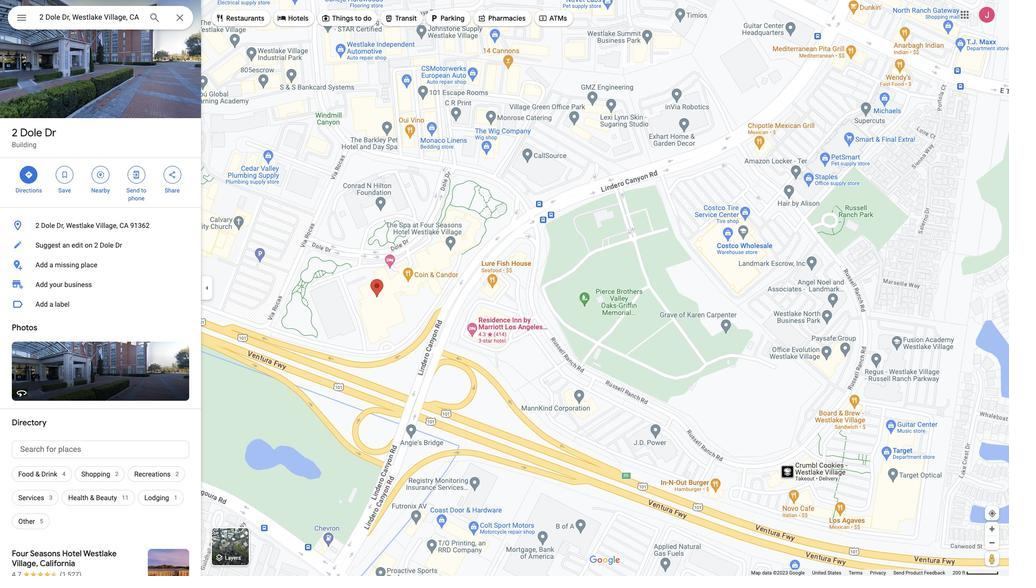Task type: locate. For each thing, give the bounding box(es) containing it.
village, inside 2 dole dr, westlake village, ca 91362 button
[[96, 222, 118, 230]]

footer containing map data ©2023 google
[[751, 570, 953, 577]]

feedback
[[924, 571, 946, 576]]

0 vertical spatial dole
[[20, 126, 42, 140]]

product
[[906, 571, 923, 576]]

health & beauty 11
[[68, 494, 129, 502]]

a for label
[[49, 301, 53, 309]]

0 vertical spatial to
[[355, 14, 362, 23]]

to up phone
[[141, 187, 146, 194]]

dr inside button
[[115, 242, 122, 249]]

0 vertical spatial send
[[126, 187, 140, 194]]

add for add your business
[[35, 281, 48, 289]]

village,
[[96, 222, 118, 230], [12, 559, 38, 569]]

missing
[[55, 261, 79, 269]]

dole up building
[[20, 126, 42, 140]]

actions for 2 dole dr region
[[0, 158, 201, 208]]

show street view coverage image
[[985, 552, 1000, 567]]

business
[[64, 281, 92, 289]]

2 a from the top
[[49, 301, 53, 309]]

dr
[[45, 126, 56, 140], [115, 242, 122, 249]]

westlake inside button
[[66, 222, 94, 230]]

2 up building
[[12, 126, 18, 140]]

&
[[35, 471, 40, 479], [90, 494, 94, 502]]

your
[[49, 281, 63, 289]]

a left label
[[49, 301, 53, 309]]

©2023
[[773, 571, 788, 576]]

add left label
[[35, 301, 48, 309]]

restaurants
[[226, 14, 265, 23]]

an
[[62, 242, 70, 249]]

dole right on
[[100, 242, 114, 249]]

2 inside 2 dole dr building
[[12, 126, 18, 140]]

share
[[165, 187, 180, 194]]

united
[[813, 571, 827, 576]]


[[16, 11, 28, 25]]

westlake
[[66, 222, 94, 230], [83, 550, 117, 559]]

1 vertical spatial add
[[35, 281, 48, 289]]

village, left ca
[[96, 222, 118, 230]]

2 Dole Dr, Westlake Village, CA 91362 field
[[8, 6, 193, 30]]

a inside button
[[49, 261, 53, 269]]

send inside button
[[894, 571, 905, 576]]

5
[[40, 519, 43, 525]]

directory
[[12, 419, 47, 428]]

send
[[126, 187, 140, 194], [894, 571, 905, 576]]

1 vertical spatial dole
[[41, 222, 55, 230]]

200
[[953, 571, 961, 576]]

dole
[[20, 126, 42, 140], [41, 222, 55, 230], [100, 242, 114, 249]]

 pharmacies
[[478, 13, 526, 24]]

1 vertical spatial dr
[[115, 242, 122, 249]]

united states
[[813, 571, 842, 576]]

4.7 stars 1,527 reviews image
[[12, 570, 81, 577]]

0 vertical spatial village,
[[96, 222, 118, 230]]

0 horizontal spatial dr
[[45, 126, 56, 140]]

2 dole dr, westlake village, ca 91362 button
[[0, 216, 201, 236]]

2 add from the top
[[35, 281, 48, 289]]

united states button
[[813, 570, 842, 577]]

shopping 2
[[81, 471, 119, 479]]

0 horizontal spatial &
[[35, 471, 40, 479]]

2 up 1 at the left of the page
[[176, 471, 179, 478]]

0 horizontal spatial village,
[[12, 559, 38, 569]]

0 vertical spatial westlake
[[66, 222, 94, 230]]

1 vertical spatial &
[[90, 494, 94, 502]]

0 horizontal spatial to
[[141, 187, 146, 194]]


[[168, 170, 177, 180]]


[[430, 13, 439, 24]]

1 vertical spatial send
[[894, 571, 905, 576]]

village, inside four seasons hotel westlake village, california
[[12, 559, 38, 569]]

westlake right hotel
[[83, 550, 117, 559]]

3 add from the top
[[35, 301, 48, 309]]

None text field
[[12, 441, 189, 459]]

add inside the add a label button
[[35, 301, 48, 309]]

0 vertical spatial a
[[49, 261, 53, 269]]

transit
[[395, 14, 417, 23]]

parking
[[441, 14, 465, 23]]

1 horizontal spatial to
[[355, 14, 362, 23]]

1 horizontal spatial &
[[90, 494, 94, 502]]

1 add from the top
[[35, 261, 48, 269]]

send product feedback button
[[894, 570, 946, 577]]

things
[[332, 14, 353, 23]]

westlake for dr,
[[66, 222, 94, 230]]

2 vertical spatial add
[[35, 301, 48, 309]]

a for missing
[[49, 261, 53, 269]]

2 inside shopping 2
[[115, 471, 119, 478]]

& right food
[[35, 471, 40, 479]]

california
[[40, 559, 75, 569]]

0 vertical spatial add
[[35, 261, 48, 269]]

1 horizontal spatial send
[[894, 571, 905, 576]]

0 vertical spatial dr
[[45, 126, 56, 140]]

add down suggest
[[35, 261, 48, 269]]

collapse side panel image
[[202, 283, 212, 294]]

on
[[85, 242, 93, 249]]


[[539, 13, 548, 24]]

2 inside recreations 2
[[176, 471, 179, 478]]

dole left the dr,
[[41, 222, 55, 230]]

zoom out image
[[989, 540, 996, 547]]

privacy button
[[870, 570, 886, 577]]

1 horizontal spatial village,
[[96, 222, 118, 230]]

add a missing place
[[35, 261, 97, 269]]

health
[[68, 494, 88, 502]]

 hotels
[[277, 13, 309, 24]]

footer
[[751, 570, 953, 577]]

dr,
[[57, 222, 64, 230]]

westlake right the dr,
[[66, 222, 94, 230]]

other 5
[[18, 518, 43, 526]]

terms button
[[849, 570, 863, 577]]

2 right "shopping"
[[115, 471, 119, 478]]

village, up 4.7 stars 1,527 reviews image
[[12, 559, 38, 569]]

& right health
[[90, 494, 94, 502]]

0 horizontal spatial send
[[126, 187, 140, 194]]

1 vertical spatial village,
[[12, 559, 38, 569]]

add
[[35, 261, 48, 269], [35, 281, 48, 289], [35, 301, 48, 309]]

save
[[58, 187, 71, 194]]

11
[[122, 495, 129, 502]]


[[277, 13, 286, 24]]

add your business
[[35, 281, 92, 289]]

add inside add a missing place button
[[35, 261, 48, 269]]

add left your
[[35, 281, 48, 289]]

1 vertical spatial to
[[141, 187, 146, 194]]

send left product
[[894, 571, 905, 576]]

 things to do
[[321, 13, 372, 24]]


[[385, 13, 394, 24]]

1 a from the top
[[49, 261, 53, 269]]

 search field
[[8, 6, 193, 32]]

edit
[[72, 242, 83, 249]]

200 ft
[[953, 571, 966, 576]]

dole inside 2 dole dr building
[[20, 126, 42, 140]]

to inside 'send to phone'
[[141, 187, 146, 194]]

westlake for hotel
[[83, 550, 117, 559]]

1 horizontal spatial dr
[[115, 242, 122, 249]]

dr inside 2 dole dr building
[[45, 126, 56, 140]]

 button
[[8, 6, 35, 32]]

2
[[12, 126, 18, 140], [35, 222, 39, 230], [94, 242, 98, 249], [115, 471, 119, 478], [176, 471, 179, 478]]

atms
[[550, 14, 567, 23]]

send inside 'send to phone'
[[126, 187, 140, 194]]

place
[[81, 261, 97, 269]]

1 vertical spatial a
[[49, 301, 53, 309]]

None field
[[39, 11, 141, 23]]

to left do
[[355, 14, 362, 23]]

send for send product feedback
[[894, 571, 905, 576]]

a inside button
[[49, 301, 53, 309]]

send up phone
[[126, 187, 140, 194]]

terms
[[849, 571, 863, 576]]

zoom in image
[[989, 526, 996, 533]]

google maps element
[[0, 0, 1010, 577]]

a left missing
[[49, 261, 53, 269]]

recreations 2
[[134, 471, 179, 479]]

westlake inside four seasons hotel westlake village, california
[[83, 550, 117, 559]]

0 vertical spatial &
[[35, 471, 40, 479]]

1 vertical spatial westlake
[[83, 550, 117, 559]]

add inside add your business link
[[35, 281, 48, 289]]



Task type: describe. For each thing, give the bounding box(es) containing it.
dole for dr
[[20, 126, 42, 140]]

& for beauty
[[90, 494, 94, 502]]

hotel
[[62, 550, 82, 559]]


[[96, 170, 105, 180]]

directions
[[16, 187, 42, 194]]

none text field inside 2 dole dr main content
[[12, 441, 189, 459]]

4
[[62, 471, 66, 478]]

do
[[363, 14, 372, 23]]

send to phone
[[126, 187, 146, 202]]

states
[[828, 571, 842, 576]]

 transit
[[385, 13, 417, 24]]


[[215, 13, 224, 24]]

footer inside google maps element
[[751, 570, 953, 577]]

add a label button
[[0, 295, 201, 314]]

suggest
[[35, 242, 61, 249]]

other
[[18, 518, 35, 526]]

to inside  things to do
[[355, 14, 362, 23]]

recreations
[[134, 471, 171, 479]]

add a missing place button
[[0, 255, 201, 275]]


[[321, 13, 330, 24]]

2 up suggest
[[35, 222, 39, 230]]

four
[[12, 550, 28, 559]]

lodging 1
[[144, 494, 177, 502]]

google
[[790, 571, 805, 576]]

four seasons hotel westlake village, california
[[12, 550, 117, 569]]

lodging
[[144, 494, 169, 502]]

services 3
[[18, 494, 52, 502]]


[[60, 170, 69, 180]]

send for send to phone
[[126, 187, 140, 194]]

add for add a label
[[35, 301, 48, 309]]

2 dole dr, westlake village, ca 91362
[[35, 222, 150, 230]]

send product feedback
[[894, 571, 946, 576]]

photos
[[12, 323, 37, 333]]

3
[[49, 495, 52, 502]]

ft
[[963, 571, 966, 576]]

 atms
[[539, 13, 567, 24]]

data
[[762, 571, 772, 576]]

add your business link
[[0, 275, 201, 295]]

2 dole dr building
[[12, 126, 56, 149]]

2 vertical spatial dole
[[100, 242, 114, 249]]

2 dole dr main content
[[0, 0, 201, 577]]

dole for dr,
[[41, 222, 55, 230]]

four seasons hotel westlake village, california link
[[0, 542, 201, 577]]

services
[[18, 494, 44, 502]]

nearby
[[91, 187, 110, 194]]

add a label
[[35, 301, 70, 309]]

show your location image
[[988, 510, 997, 519]]

layers
[[225, 556, 241, 562]]


[[24, 170, 33, 180]]

village, for ca
[[96, 222, 118, 230]]

91362
[[130, 222, 150, 230]]

 parking
[[430, 13, 465, 24]]

drink
[[41, 471, 57, 479]]

village, for california
[[12, 559, 38, 569]]

1
[[174, 495, 177, 502]]

 restaurants
[[215, 13, 265, 24]]


[[478, 13, 487, 24]]

shopping
[[81, 471, 110, 479]]

seasons
[[30, 550, 60, 559]]

add for add a missing place
[[35, 261, 48, 269]]

& for drink
[[35, 471, 40, 479]]

google account: james peterson  
(james.peterson1902@gmail.com) image
[[979, 7, 995, 22]]

suggest an edit on 2 dole dr button
[[0, 236, 201, 255]]

ca
[[120, 222, 129, 230]]

map
[[751, 571, 761, 576]]

2 right on
[[94, 242, 98, 249]]


[[132, 170, 141, 180]]

food
[[18, 471, 34, 479]]

hotels
[[288, 14, 309, 23]]

none field inside 2 dole dr, westlake village, ca 91362 field
[[39, 11, 141, 23]]

privacy
[[870, 571, 886, 576]]

200 ft button
[[953, 571, 999, 576]]

map data ©2023 google
[[751, 571, 805, 576]]

pharmacies
[[488, 14, 526, 23]]

suggest an edit on 2 dole dr
[[35, 242, 122, 249]]

building
[[12, 141, 37, 149]]

beauty
[[96, 494, 117, 502]]

label
[[55, 301, 70, 309]]

food & drink 4
[[18, 471, 66, 479]]

phone
[[128, 195, 145, 202]]



Task type: vqa. For each thing, say whether or not it's contained in the screenshot.


